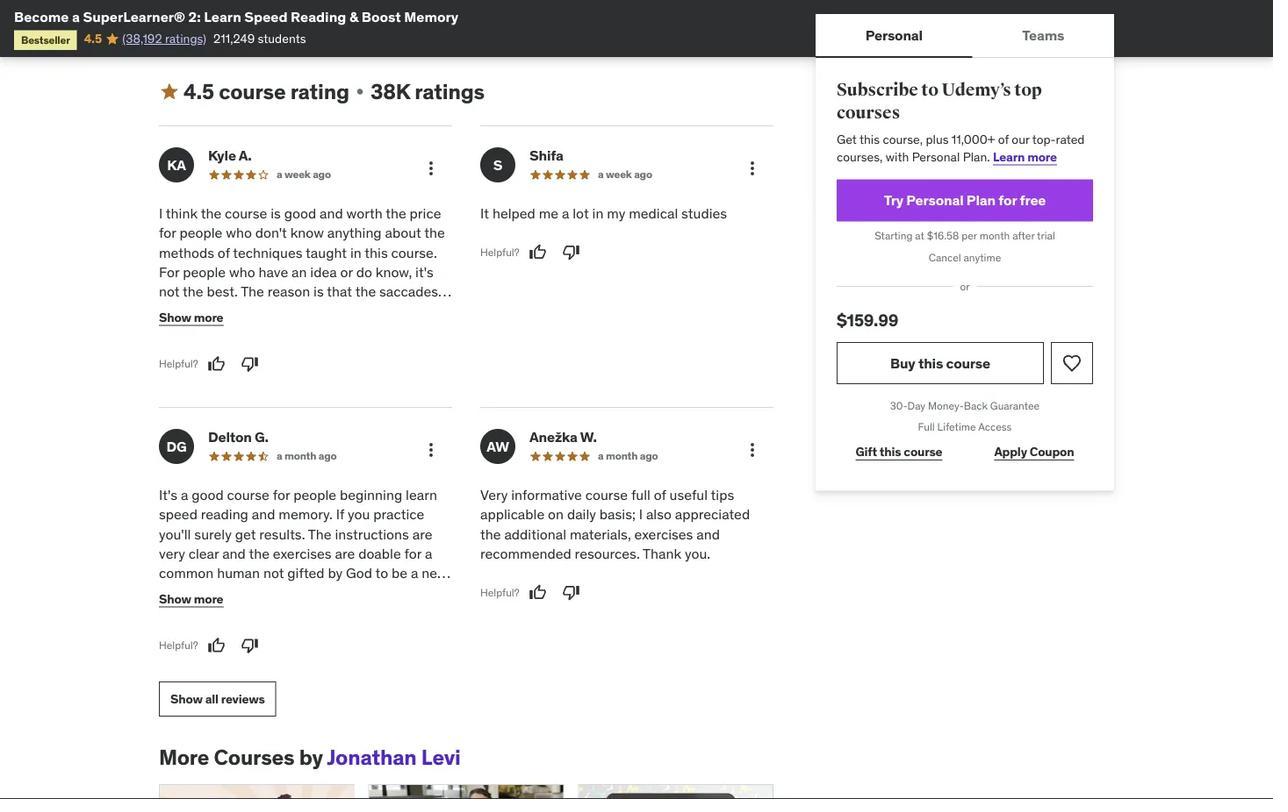 Task type: describe. For each thing, give the bounding box(es) containing it.
god
[[346, 565, 372, 583]]

week for shifa
[[606, 168, 632, 181]]

more for first the show more 'button' from the top of the page
[[194, 18, 223, 34]]

ratings
[[415, 78, 485, 105]]

good inside the it's a good course for people beginning learn speed reading and memory. if you practice you'll surely get results. the instructions are very clear and the exercises are doable for a common human not gifted by god to be a nerd since the birth, however imma give a 4.5 but not 5 because i felt like it was missing some techniques on how to not lose focus while speed reading, i guess it would be so important to know.
[[192, 486, 224, 504]]

technique
[[337, 322, 399, 340]]

teams
[[1022, 26, 1064, 44]]

gift
[[856, 444, 877, 460]]

mark review by shifa as unhelpful image
[[562, 244, 580, 261]]

the up about
[[386, 204, 406, 222]]

ka
[[167, 156, 186, 174]]

month for it's a good course for people beginning learn speed reading and memory. if you practice you'll surely get results. the instructions are very clear and the exercises are doable for a common human not gifted by god to be a nerd since the birth, however imma give a 4.5 but not 5 because i felt like it was missing some techniques on how to not lose focus while speed reading, i guess it would be so important to know.
[[284, 450, 316, 463]]

gift this course link
[[837, 435, 961, 470]]

should
[[330, 303, 372, 321]]

30-day money-back guarantee full lifetime access
[[890, 399, 1040, 434]]

back
[[964, 399, 988, 413]]

useful
[[670, 486, 708, 504]]

course inside button
[[946, 354, 990, 372]]

show more button for delton g.
[[159, 582, 223, 617]]

nerd
[[422, 565, 450, 583]]

$16.58
[[927, 229, 959, 243]]

reason
[[268, 283, 310, 301]]

personal inside get this course, plus 11,000+ of our top-rated courses, with personal plan.
[[912, 149, 960, 165]]

course inside the i think the course is good and worth the price for people who don't know anything about the methods of techniques taught in this course. for people who have an idea or do know, it's not the best. the reason is that the saccades part is not as in-depth as it should be, especially since it's the core technique to help improve your reading to a speed reader
[[225, 204, 267, 222]]

udemy's
[[942, 79, 1011, 101]]

jonathan levi link
[[327, 745, 461, 771]]

ratings)
[[165, 31, 206, 46]]

more for the show more 'button' for kyle a.
[[194, 310, 223, 326]]

instructions
[[335, 525, 409, 543]]

month for very informative course full of useful tips applicable on daily basis; i also appreciated the additional materials, exercises and recommended resources. thank you.
[[606, 450, 638, 463]]

clear
[[188, 545, 219, 563]]

for
[[159, 263, 179, 281]]

1 vertical spatial speed
[[159, 506, 197, 524]]

memory.
[[279, 506, 333, 524]]

appreciated
[[675, 506, 750, 524]]

you'll
[[159, 525, 191, 543]]

and inside the i think the course is good and worth the price for people who don't know anything about the methods of techniques taught in this course. for people who have an idea or do know, it's not the best. the reason is that the saccades part is not as in-depth as it should be, especially since it's the core technique to help improve your reading to a speed reader
[[320, 204, 343, 222]]

part
[[159, 303, 185, 321]]

learn
[[406, 486, 437, 504]]

on inside very informative course full of useful tips applicable on daily basis; i also appreciated the additional materials, exercises and recommended resources. thank you.
[[548, 506, 564, 524]]

surely
[[194, 525, 232, 543]]

would
[[315, 643, 352, 661]]

very
[[480, 486, 508, 504]]

more down top-
[[1027, 149, 1057, 165]]

know
[[290, 224, 324, 242]]

the down do
[[355, 283, 376, 301]]

1 horizontal spatial are
[[412, 525, 432, 543]]

for up memory.
[[273, 486, 290, 504]]

to left help
[[402, 322, 415, 340]]

helpful? for mark review by shifa as helpful image
[[480, 246, 519, 259]]

imma
[[311, 584, 346, 602]]

per
[[962, 229, 977, 243]]

a up nerd
[[425, 545, 432, 563]]

exercises inside the it's a good course for people beginning learn speed reading and memory. if you practice you'll surely get results. the instructions are very clear and the exercises are doable for a common human not gifted by god to be a nerd since the birth, however imma give a 4.5 but not 5 because i felt like it was missing some techniques on how to not lose focus while speed reading, i guess it would be so important to know.
[[273, 545, 332, 563]]

apply
[[994, 444, 1027, 460]]

lot
[[573, 204, 589, 222]]

4.5 for 4.5 course rating
[[184, 78, 214, 105]]

that
[[327, 283, 352, 301]]

because
[[195, 604, 247, 622]]

ago for shifa
[[634, 168, 652, 181]]

show for delton g.'s the show more 'button'
[[159, 592, 191, 607]]

mark review by anežka w. as helpful image
[[529, 585, 547, 602]]

mark review by kyle a. as helpful image
[[208, 356, 225, 373]]

since inside the i think the course is good and worth the price for people who don't know anything about the methods of techniques taught in this course. for people who have an idea or do know, it's not the best. the reason is that the saccades part is not as in-depth as it should be, especially since it's the core technique to help improve your reading to a speed reader
[[224, 322, 257, 340]]

my
[[607, 204, 625, 222]]

free
[[1020, 191, 1046, 209]]

5
[[183, 604, 191, 622]]

g.
[[255, 429, 269, 447]]

tab list containing personal
[[816, 14, 1114, 58]]

a up memory.
[[277, 450, 282, 463]]

practice
[[373, 506, 424, 524]]

an
[[292, 263, 307, 281]]

superlearner®
[[83, 7, 185, 25]]

course inside 'link'
[[904, 444, 942, 460]]

subscribe
[[837, 79, 918, 101]]

show more button for kyle a.
[[159, 300, 223, 336]]

be,
[[375, 303, 395, 321]]

methods
[[159, 244, 214, 262]]

4.5 course rating
[[184, 78, 349, 105]]

38k
[[370, 78, 410, 105]]

have
[[259, 263, 288, 281]]

top
[[1014, 79, 1042, 101]]

reading inside the it's a good course for people beginning learn speed reading and memory. if you practice you'll surely get results. the instructions are very clear and the exercises are doable for a common human not gifted by god to be a nerd since the birth, however imma give a 4.5 but not 5 because i felt like it was missing some techniques on how to not lose focus while speed reading, i guess it would be so important to know.
[[201, 506, 248, 524]]

to up the guess
[[280, 624, 293, 642]]

0 horizontal spatial are
[[335, 545, 355, 563]]

show for the show more 'button' for kyle a.
[[159, 310, 191, 326]]

applicable
[[480, 506, 545, 524]]

4.5 for 4.5
[[84, 31, 102, 46]]

show for "show all reviews" button
[[170, 692, 203, 707]]

more for delton g.'s the show more 'button'
[[194, 592, 223, 607]]

buy this course
[[890, 354, 990, 372]]

learn more link
[[993, 149, 1057, 165]]

become
[[14, 7, 69, 25]]

shifa
[[529, 147, 563, 165]]

jonathan
[[327, 745, 417, 771]]

starting at $16.58 per month after trial cancel anytime
[[875, 229, 1055, 265]]

0 vertical spatial people
[[180, 224, 222, 242]]

anything
[[327, 224, 382, 242]]

personal button
[[816, 14, 972, 56]]

2 vertical spatial speed
[[159, 643, 197, 661]]

0 vertical spatial who
[[226, 224, 252, 242]]

basis;
[[600, 506, 636, 524]]

materials,
[[570, 525, 631, 543]]

i inside very informative course full of useful tips applicable on daily basis; i also appreciated the additional materials, exercises and recommended resources. thank you.
[[639, 506, 643, 524]]

2 vertical spatial personal
[[906, 191, 964, 209]]

a right it's
[[181, 486, 188, 504]]

a up basis;
[[598, 450, 604, 463]]

additional
[[504, 525, 566, 543]]

and up the human
[[222, 545, 246, 563]]

or inside the i think the course is good and worth the price for people who don't know anything about the methods of techniques taught in this course. for people who have an idea or do know, it's not the best. the reason is that the saccades part is not as in-depth as it should be, especially since it's the core technique to help improve your reading to a speed reader
[[340, 263, 353, 281]]

0 horizontal spatial be
[[356, 643, 372, 661]]

think
[[166, 204, 198, 222]]

like
[[282, 604, 304, 622]]

about
[[385, 224, 421, 242]]

not down like
[[296, 624, 317, 642]]

a left the lot
[[562, 204, 569, 222]]

techniques inside the i think the course is good and worth the price for people who don't know anything about the methods of techniques taught in this course. for people who have an idea or do know, it's not the best. the reason is that the saccades part is not as in-depth as it should be, especially since it's the core technique to help improve your reading to a speed reader
[[233, 244, 302, 262]]

apply coupon button
[[975, 435, 1093, 470]]

the down get
[[249, 545, 270, 563]]

and inside very informative course full of useful tips applicable on daily basis; i also appreciated the additional materials, exercises and recommended resources. thank you.
[[696, 525, 720, 543]]

top-
[[1032, 132, 1056, 147]]

course down 211,249 students
[[219, 78, 286, 105]]

the inside very informative course full of useful tips applicable on daily basis; i also appreciated the additional materials, exercises and recommended resources. thank you.
[[480, 525, 501, 543]]

a up don't
[[277, 168, 282, 181]]

reading inside the i think the course is good and worth the price for people who don't know anything about the methods of techniques taught in this course. for people who have an idea or do know, it's not the best. the reason is that the saccades part is not as in-depth as it should be, especially since it's the core technique to help improve your reading to a speed reader
[[243, 342, 291, 360]]

to down reading,
[[224, 663, 236, 681]]

kyle
[[208, 147, 236, 165]]

a week ago for shifa
[[598, 168, 652, 181]]

additional actions for review by anežka w. image
[[742, 440, 763, 461]]

mark review by anežka w. as unhelpful image
[[562, 585, 580, 602]]

and up get
[[252, 506, 275, 524]]

this inside the i think the course is good and worth the price for people who don't know anything about the methods of techniques taught in this course. for people who have an idea or do know, it's not the best. the reason is that the saccades part is not as in-depth as it should be, especially since it's the core technique to help improve your reading to a speed reader
[[365, 244, 388, 262]]

$159.99
[[837, 309, 898, 330]]

the up because
[[195, 584, 216, 602]]

0 horizontal spatial is
[[188, 303, 198, 321]]

best.
[[207, 283, 238, 301]]

speed inside the i think the course is good and worth the price for people who don't know anything about the methods of techniques taught in this course. for people who have an idea or do know, it's not the best. the reason is that the saccades part is not as in-depth as it should be, especially since it's the core technique to help improve your reading to a speed reader
[[321, 342, 359, 360]]

a left nerd
[[411, 565, 418, 583]]

of inside the i think the course is good and worth the price for people who don't know anything about the methods of techniques taught in this course. for people who have an idea or do know, it's not the best. the reason is that the saccades part is not as in-depth as it should be, especially since it's the core technique to help improve your reading to a speed reader
[[218, 244, 230, 262]]

reviews
[[221, 692, 265, 707]]

a right the "give"
[[379, 584, 386, 602]]

2 as from the left
[[301, 303, 315, 321]]

access
[[978, 421, 1012, 434]]

try personal plan for free
[[884, 191, 1046, 209]]

1 horizontal spatial is
[[271, 204, 281, 222]]

full
[[918, 421, 935, 434]]

medium image
[[159, 81, 180, 103]]

know.
[[240, 663, 276, 681]]

courses,
[[837, 149, 883, 165]]

for inside the i think the course is good and worth the price for people who don't know anything about the methods of techniques taught in this course. for people who have an idea or do know, it's not the best. the reason is that the saccades part is not as in-depth as it should be, especially since it's the core technique to help improve your reading to a speed reader
[[159, 224, 176, 242]]

since inside the it's a good course for people beginning learn speed reading and memory. if you practice you'll surely get results. the instructions are very clear and the exercises are doable for a common human not gifted by god to be a nerd since the birth, however imma give a 4.5 but not 5 because i felt like it was missing some techniques on how to not lose focus while speed reading, i guess it would be so important to know.
[[159, 584, 192, 602]]

me
[[539, 204, 558, 222]]

show all reviews button
[[159, 682, 276, 717]]

to down doable
[[375, 565, 388, 583]]

boost
[[362, 7, 401, 25]]

course inside very informative course full of useful tips applicable on daily basis; i also appreciated the additional materials, exercises and recommended resources. thank you.
[[585, 486, 628, 504]]

buy
[[890, 354, 915, 372]]

the right think at top
[[201, 204, 221, 222]]

i inside the i think the course is good and worth the price for people who don't know anything about the methods of techniques taught in this course. for people who have an idea or do know, it's not the best. the reason is that the saccades part is not as in-depth as it should be, especially since it's the core technique to help improve your reading to a speed reader
[[159, 204, 163, 222]]

not up "however"
[[263, 565, 284, 583]]

the up part on the left top
[[183, 283, 203, 301]]

learn more
[[993, 149, 1057, 165]]

mark review by delton g. as unhelpful image
[[241, 638, 259, 655]]

thank
[[643, 545, 681, 563]]

courses
[[214, 745, 295, 771]]

more courses by jonathan levi
[[159, 745, 461, 771]]



Task type: vqa. For each thing, say whether or not it's contained in the screenshot.
On within The It'S A Good Course For People Beginning Learn Speed Reading And Memory. If You Practice You'Ll Surely Get Results. The Instructions Are Very Clear And The Exercises Are Doable For A Common Human Not Gifted By God To Be A Nerd Since The Birth, However Imma Give A 4.5 But Not 5 Because I Felt Like It Was Missing Some Techniques On How To Not Lose Focus While Speed Reading, I Guess It Would Be So Important To Know.
yes



Task type: locate. For each thing, give the bounding box(es) containing it.
2 horizontal spatial 4.5
[[390, 584, 409, 602]]

2 week from the left
[[606, 168, 632, 181]]

0 horizontal spatial techniques
[[159, 624, 228, 642]]

this right gift
[[880, 444, 901, 460]]

1 horizontal spatial good
[[284, 204, 316, 222]]

important
[[159, 663, 221, 681]]

a
[[72, 7, 80, 25], [277, 168, 282, 181], [598, 168, 604, 181], [562, 204, 569, 222], [310, 342, 317, 360], [277, 450, 282, 463], [598, 450, 604, 463], [181, 486, 188, 504], [425, 545, 432, 563], [411, 565, 418, 583], [379, 584, 386, 602]]

0 vertical spatial it
[[318, 303, 327, 321]]

guess
[[262, 643, 300, 661]]

this up do
[[365, 244, 388, 262]]

0 vertical spatial are
[[412, 525, 432, 543]]

0 vertical spatial of
[[998, 132, 1009, 147]]

good right it's
[[192, 486, 224, 504]]

a right become
[[72, 7, 80, 25]]

3 show more button from the top
[[159, 582, 223, 617]]

38k ratings
[[370, 78, 485, 105]]

1 vertical spatial of
[[218, 244, 230, 262]]

course up back
[[946, 354, 990, 372]]

get this course, plus 11,000+ of our top-rated courses, with personal plan.
[[837, 132, 1085, 165]]

are up the god
[[335, 545, 355, 563]]

the inside the it's a good course for people beginning learn speed reading and memory. if you practice you'll surely get results. the instructions are very clear and the exercises are doable for a common human not gifted by god to be a nerd since the birth, however imma give a 4.5 but not 5 because i felt like it was missing some techniques on how to not lose focus while speed reading, i guess it would be so important to know.
[[308, 525, 331, 543]]

course inside the it's a good course for people beginning learn speed reading and memory. if you practice you'll surely get results. the instructions are very clear and the exercises are doable for a common human not gifted by god to be a nerd since the birth, however imma give a 4.5 but not 5 because i felt like it was missing some techniques on how to not lose focus while speed reading, i guess it would be so important to know.
[[227, 486, 269, 504]]

0 vertical spatial by
[[328, 565, 343, 583]]

1 a month ago from the left
[[277, 450, 337, 463]]

techniques down don't
[[233, 244, 302, 262]]

since down in-
[[224, 322, 257, 340]]

beginning
[[340, 486, 402, 504]]

levi
[[421, 745, 461, 771]]

exercises up thank
[[634, 525, 693, 543]]

the down memory.
[[308, 525, 331, 543]]

0 vertical spatial be
[[392, 565, 407, 583]]

good inside the i think the course is good and worth the price for people who don't know anything about the methods of techniques taught in this course. for people who have an idea or do know, it's not the best. the reason is that the saccades part is not as in-depth as it should be, especially since it's the core technique to help improve your reading to a speed reader
[[284, 204, 316, 222]]

helpful? down the especially
[[159, 358, 198, 371]]

additional actions for review by kyle a. image
[[421, 158, 442, 179]]

2 a month ago from the left
[[598, 450, 658, 463]]

ago for anežka w.
[[640, 450, 658, 463]]

results.
[[259, 525, 305, 543]]

1 vertical spatial learn
[[993, 149, 1025, 165]]

0 horizontal spatial 4.5
[[84, 31, 102, 46]]

mark review by kyle a. as unhelpful image
[[241, 356, 259, 373]]

for inside try personal plan for free link
[[999, 191, 1017, 209]]

people up memory.
[[293, 486, 336, 504]]

on down informative
[[548, 506, 564, 524]]

this for buy this course
[[918, 354, 943, 372]]

a down core
[[310, 342, 317, 360]]

to inside 'subscribe to udemy's top courses'
[[921, 79, 938, 101]]

personal up subscribe
[[865, 26, 923, 44]]

1 vertical spatial personal
[[912, 149, 960, 165]]

1 horizontal spatial since
[[224, 322, 257, 340]]

1 show more from the top
[[159, 18, 223, 34]]

month inside starting at $16.58 per month after trial cancel anytime
[[980, 229, 1010, 243]]

1 horizontal spatial by
[[328, 565, 343, 583]]

people down 'methods'
[[183, 263, 226, 281]]

anežka
[[529, 429, 577, 447]]

0 horizontal spatial a month ago
[[277, 450, 337, 463]]

personal inside button
[[865, 26, 923, 44]]

xsmall image
[[227, 20, 241, 34]]

course down full
[[904, 444, 942, 460]]

show inside button
[[170, 692, 203, 707]]

2 vertical spatial 4.5
[[390, 584, 409, 602]]

to down core
[[294, 342, 307, 360]]

0 horizontal spatial on
[[232, 624, 248, 642]]

2 a week ago from the left
[[598, 168, 652, 181]]

1 vertical spatial on
[[232, 624, 248, 642]]

reading
[[243, 342, 291, 360], [201, 506, 248, 524]]

for right doable
[[404, 545, 422, 563]]

human
[[217, 565, 260, 583]]

month up the anytime at right top
[[980, 229, 1010, 243]]

it's
[[415, 263, 433, 281], [261, 322, 279, 340]]

2 vertical spatial is
[[188, 303, 198, 321]]

0 vertical spatial learn
[[204, 7, 241, 25]]

1 horizontal spatial of
[[654, 486, 666, 504]]

not left 5
[[159, 604, 180, 622]]

as left in-
[[226, 303, 240, 321]]

0 vertical spatial reading
[[243, 342, 291, 360]]

4.5 inside the it's a good course for people beginning learn speed reading and memory. if you practice you'll surely get results. the instructions are very clear and the exercises are doable for a common human not gifted by god to be a nerd since the birth, however imma give a 4.5 but not 5 because i felt like it was missing some techniques on how to not lose focus while speed reading, i guess it would be so important to know.
[[390, 584, 409, 602]]

or down the anytime at right top
[[960, 280, 970, 293]]

helpful?
[[480, 246, 519, 259], [159, 358, 198, 371], [480, 586, 519, 600], [159, 639, 198, 653]]

2 horizontal spatial is
[[314, 283, 324, 301]]

tab list
[[816, 14, 1114, 58]]

be
[[392, 565, 407, 583], [356, 643, 372, 661]]

0 horizontal spatial learn
[[204, 7, 241, 25]]

0 vertical spatial the
[[241, 283, 264, 301]]

good up know
[[284, 204, 316, 222]]

1 horizontal spatial as
[[301, 303, 315, 321]]

0 vertical spatial good
[[284, 204, 316, 222]]

0 horizontal spatial or
[[340, 263, 353, 281]]

1 vertical spatial it's
[[261, 322, 279, 340]]

for left the 'free' at the top of page
[[999, 191, 1017, 209]]

of inside very informative course full of useful tips applicable on daily basis; i also appreciated the additional materials, exercises and recommended resources. thank you.
[[654, 486, 666, 504]]

exercises
[[634, 525, 693, 543], [273, 545, 332, 563]]

1 vertical spatial be
[[356, 643, 372, 661]]

1 vertical spatial by
[[299, 745, 323, 771]]

guarantee
[[990, 399, 1040, 413]]

reading up the surely
[[201, 506, 248, 524]]

rated
[[1056, 132, 1085, 147]]

of inside get this course, plus 11,000+ of our top-rated courses, with personal plan.
[[998, 132, 1009, 147]]

1 vertical spatial reading
[[201, 506, 248, 524]]

1 vertical spatial in
[[350, 244, 362, 262]]

show more down common
[[159, 592, 223, 607]]

more right 5
[[194, 592, 223, 607]]

0 horizontal spatial it's
[[261, 322, 279, 340]]

1 horizontal spatial 4.5
[[184, 78, 214, 105]]

this for get this course, plus 11,000+ of our top-rated courses, with personal plan.
[[860, 132, 880, 147]]

i left felt
[[251, 604, 255, 622]]

week up my
[[606, 168, 632, 181]]

1 horizontal spatial in
[[592, 204, 604, 222]]

very
[[159, 545, 185, 563]]

people up 'methods'
[[180, 224, 222, 242]]

0 horizontal spatial by
[[299, 745, 323, 771]]

plan.
[[963, 149, 990, 165]]

it left would on the left of page
[[303, 643, 312, 661]]

resources.
[[575, 545, 640, 563]]

day
[[908, 399, 926, 413]]

helpful? for mark review by delton g. as helpful icon
[[159, 639, 198, 653]]

people inside the it's a good course for people beginning learn speed reading and memory. if you practice you'll surely get results. the instructions are very clear and the exercises are doable for a common human not gifted by god to be a nerd since the birth, however imma give a 4.5 but not 5 because i felt like it was missing some techniques on how to not lose focus while speed reading, i guess it would be so important to know.
[[293, 486, 336, 504]]

0 horizontal spatial as
[[226, 303, 240, 321]]

idea
[[310, 263, 337, 281]]

0 horizontal spatial since
[[159, 584, 192, 602]]

in
[[592, 204, 604, 222], [350, 244, 362, 262]]

4.5 down superlearner®
[[84, 31, 102, 46]]

1 vertical spatial 4.5
[[184, 78, 214, 105]]

it's down course.
[[415, 263, 433, 281]]

get
[[837, 132, 857, 147]]

0 vertical spatial exercises
[[634, 525, 693, 543]]

learn down our
[[993, 149, 1025, 165]]

helpful? for mark review by anežka w. as helpful image at the left of the page
[[480, 586, 519, 600]]

1 horizontal spatial it's
[[415, 263, 433, 281]]

is down the idea
[[314, 283, 324, 301]]

how
[[251, 624, 277, 642]]

be down doable
[[392, 565, 407, 583]]

on inside the it's a good course for people beginning learn speed reading and memory. if you practice you'll surely get results. the instructions are very clear and the exercises are doable for a common human not gifted by god to be a nerd since the birth, however imma give a 4.5 but not 5 because i felt like it was missing some techniques on how to not lose focus while speed reading, i guess it would be so important to know.
[[232, 624, 248, 642]]

1 vertical spatial are
[[335, 545, 355, 563]]

of
[[998, 132, 1009, 147], [218, 244, 230, 262], [654, 486, 666, 504]]

show more for delton g.
[[159, 592, 223, 607]]

3 show more from the top
[[159, 592, 223, 607]]

i up 'know.'
[[255, 643, 259, 661]]

mark review by shifa as helpful image
[[529, 244, 547, 261]]

help
[[419, 322, 446, 340]]

a up it helped me a lot in my medical studies
[[598, 168, 604, 181]]

1 vertical spatial show more button
[[159, 300, 223, 336]]

speed up "important"
[[159, 643, 197, 661]]

1 horizontal spatial month
[[606, 450, 638, 463]]

and up the anything
[[320, 204, 343, 222]]

it
[[318, 303, 327, 321], [307, 604, 316, 622], [303, 643, 312, 661]]

1 week from the left
[[284, 168, 311, 181]]

by right courses at left
[[299, 745, 323, 771]]

0 vertical spatial techniques
[[233, 244, 302, 262]]

by
[[328, 565, 343, 583], [299, 745, 323, 771]]

show more for kyle a.
[[159, 310, 223, 326]]

try
[[884, 191, 903, 209]]

by inside the it's a good course for people beginning learn speed reading and memory. if you practice you'll surely get results. the instructions are very clear and the exercises are doable for a common human not gifted by god to be a nerd since the birth, however imma give a 4.5 but not 5 because i felt like it was missing some techniques on how to not lose focus while speed reading, i guess it would be so important to know.
[[328, 565, 343, 583]]

i think the course is good and worth the price for people who don't know anything about the methods of techniques taught in this course. for people who have an idea or do know, it's not the best. the reason is that the saccades part is not as in-depth as it should be, especially since it's the core technique to help improve your reading to a speed reader
[[159, 204, 446, 360]]

1 horizontal spatial exercises
[[634, 525, 693, 543]]

but
[[413, 584, 434, 602]]

it's down depth
[[261, 322, 279, 340]]

0 vertical spatial in
[[592, 204, 604, 222]]

students
[[258, 31, 306, 46]]

as
[[226, 303, 240, 321], [301, 303, 315, 321]]

doable
[[358, 545, 401, 563]]

money-
[[928, 399, 964, 413]]

11,000+
[[952, 132, 995, 147]]

gifted
[[287, 565, 324, 583]]

the
[[201, 204, 221, 222], [386, 204, 406, 222], [424, 224, 445, 242], [183, 283, 203, 301], [355, 283, 376, 301], [282, 322, 303, 340], [480, 525, 501, 543], [249, 545, 270, 563], [195, 584, 216, 602]]

0 vertical spatial 4.5
[[84, 31, 102, 46]]

0 horizontal spatial in
[[350, 244, 362, 262]]

show more up improve
[[159, 310, 223, 326]]

focus
[[350, 624, 384, 642]]

0 horizontal spatial good
[[192, 486, 224, 504]]

2 show more from the top
[[159, 310, 223, 326]]

0 horizontal spatial of
[[218, 244, 230, 262]]

additional actions for review by shifa image
[[742, 158, 763, 179]]

1 vertical spatial since
[[159, 584, 192, 602]]

1 vertical spatial exercises
[[273, 545, 332, 563]]

1 horizontal spatial a month ago
[[598, 450, 658, 463]]

birth,
[[219, 584, 252, 602]]

it inside the i think the course is good and worth the price for people who don't know anything about the methods of techniques taught in this course. for people who have an idea or do know, it's not the best. the reason is that the saccades part is not as in-depth as it should be, especially since it's the core technique to help improve your reading to a speed reader
[[318, 303, 327, 321]]

wishlist image
[[1062, 353, 1083, 374]]

it helped me a lot in my medical studies
[[480, 204, 727, 222]]

a week ago for kyle a.
[[277, 168, 331, 181]]

the inside the i think the course is good and worth the price for people who don't know anything about the methods of techniques taught in this course. for people who have an idea or do know, it's not the best. the reason is that the saccades part is not as in-depth as it should be, especially since it's the core technique to help improve your reading to a speed reader
[[241, 283, 264, 301]]

1 horizontal spatial a week ago
[[598, 168, 652, 181]]

this inside button
[[918, 354, 943, 372]]

month up full
[[606, 450, 638, 463]]

2 vertical spatial people
[[293, 486, 336, 504]]

2 vertical spatial show more button
[[159, 582, 223, 617]]

reader
[[363, 342, 404, 360]]

on
[[548, 506, 564, 524], [232, 624, 248, 642]]

it
[[480, 204, 489, 222]]

reading,
[[201, 643, 252, 661]]

additional actions for review by delton g. image
[[421, 440, 442, 461]]

ago up know
[[313, 168, 331, 181]]

not down the best.
[[202, 303, 222, 321]]

and
[[320, 204, 343, 222], [252, 506, 275, 524], [696, 525, 720, 543], [222, 545, 246, 563]]

of right 'methods'
[[218, 244, 230, 262]]

who up the best.
[[229, 263, 255, 281]]

1 horizontal spatial or
[[960, 280, 970, 293]]

1 vertical spatial the
[[308, 525, 331, 543]]

course up basis;
[[585, 486, 628, 504]]

2 vertical spatial it
[[303, 643, 312, 661]]

week for kyle a.
[[284, 168, 311, 181]]

the down price
[[424, 224, 445, 242]]

1 vertical spatial show more
[[159, 310, 223, 326]]

0 horizontal spatial month
[[284, 450, 316, 463]]

you
[[348, 506, 370, 524]]

or left do
[[340, 263, 353, 281]]

0 horizontal spatial week
[[284, 168, 311, 181]]

reading right your
[[243, 342, 291, 360]]

good
[[284, 204, 316, 222], [192, 486, 224, 504]]

1 show more button from the top
[[159, 9, 241, 44]]

at
[[915, 229, 924, 243]]

the down depth
[[282, 322, 303, 340]]

is up the especially
[[188, 303, 198, 321]]

1 horizontal spatial on
[[548, 506, 564, 524]]

1 horizontal spatial learn
[[993, 149, 1025, 165]]

plan
[[967, 191, 996, 209]]

0 vertical spatial show more button
[[159, 9, 241, 44]]

week up know
[[284, 168, 311, 181]]

try personal plan for free link
[[837, 180, 1093, 222]]

is
[[271, 204, 281, 222], [314, 283, 324, 301], [188, 303, 198, 321]]

0 vertical spatial is
[[271, 204, 281, 222]]

a inside the i think the course is good and worth the price for people who don't know anything about the methods of techniques taught in this course. for people who have an idea or do know, it's not the best. the reason is that the saccades part is not as in-depth as it should be, especially since it's the core technique to help improve your reading to a speed reader
[[310, 342, 317, 360]]

who left don't
[[226, 224, 252, 242]]

this inside 'link'
[[880, 444, 901, 460]]

1 horizontal spatial week
[[606, 168, 632, 181]]

anytime
[[964, 251, 1001, 265]]

speed down core
[[321, 342, 359, 360]]

a month ago for g.
[[277, 450, 337, 463]]

a week ago up know
[[277, 168, 331, 181]]

w.
[[580, 429, 597, 447]]

for down think at top
[[159, 224, 176, 242]]

this for gift this course
[[880, 444, 901, 460]]

0 vertical spatial speed
[[321, 342, 359, 360]]

on up reading,
[[232, 624, 248, 642]]

xsmall image
[[353, 85, 367, 99]]

be left so
[[356, 643, 372, 661]]

2 horizontal spatial month
[[980, 229, 1010, 243]]

ago for delton g.
[[318, 450, 337, 463]]

to left the udemy's
[[921, 79, 938, 101]]

are down practice
[[412, 525, 432, 543]]

0 horizontal spatial a week ago
[[277, 168, 331, 181]]

not down the 'for' at the left of the page
[[159, 283, 180, 301]]

was
[[319, 604, 344, 622]]

anežka w.
[[529, 429, 597, 447]]

teams button
[[972, 14, 1114, 56]]

techniques down 5
[[159, 624, 228, 642]]

show for first the show more 'button' from the top of the page
[[159, 18, 191, 34]]

1 horizontal spatial the
[[308, 525, 331, 543]]

helpful? left mark review by shifa as helpful image
[[480, 246, 519, 259]]

is up don't
[[271, 204, 281, 222]]

delton
[[208, 429, 252, 447]]

0 vertical spatial on
[[548, 506, 564, 524]]

1 a week ago from the left
[[277, 168, 331, 181]]

learn
[[204, 7, 241, 25], [993, 149, 1025, 165]]

&
[[349, 7, 358, 25]]

1 vertical spatial techniques
[[159, 624, 228, 642]]

in inside the i think the course is good and worth the price for people who don't know anything about the methods of techniques taught in this course. for people who have an idea or do know, it's not the best. the reason is that the saccades part is not as in-depth as it should be, especially since it's the core technique to help improve your reading to a speed reader
[[350, 244, 362, 262]]

1 vertical spatial who
[[229, 263, 255, 281]]

exercises up gifted
[[273, 545, 332, 563]]

ago for kyle a.
[[313, 168, 331, 181]]

a month ago up memory.
[[277, 450, 337, 463]]

since down common
[[159, 584, 192, 602]]

show
[[159, 18, 191, 34], [159, 310, 191, 326], [159, 592, 191, 607], [170, 692, 203, 707]]

this inside get this course, plus 11,000+ of our top-rated courses, with personal plan.
[[860, 132, 880, 147]]

0 vertical spatial show more
[[159, 18, 223, 34]]

as up core
[[301, 303, 315, 321]]

2 show more button from the top
[[159, 300, 223, 336]]

helped
[[492, 204, 535, 222]]

i left think at top
[[159, 204, 163, 222]]

techniques inside the it's a good course for people beginning learn speed reading and memory. if you practice you'll surely get results. the instructions are very clear and the exercises are doable for a common human not gifted by god to be a nerd since the birth, however imma give a 4.5 but not 5 because i felt like it was missing some techniques on how to not lose focus while speed reading, i guess it would be so important to know.
[[159, 624, 228, 642]]

starting
[[875, 229, 913, 243]]

0 vertical spatial it's
[[415, 263, 433, 281]]

0 vertical spatial since
[[224, 322, 257, 340]]

improve
[[159, 342, 209, 360]]

medical
[[629, 204, 678, 222]]

ago up full
[[640, 450, 658, 463]]

s
[[493, 156, 502, 174]]

1 vertical spatial is
[[314, 283, 324, 301]]

get
[[235, 525, 256, 543]]

1 vertical spatial people
[[183, 263, 226, 281]]

the up in-
[[241, 283, 264, 301]]

1 horizontal spatial be
[[392, 565, 407, 583]]

a month ago for w.
[[598, 450, 658, 463]]

helpful? for 'mark review by kyle a. as helpful' image
[[159, 358, 198, 371]]

worth
[[346, 204, 382, 222]]

of left our
[[998, 132, 1009, 147]]

mark review by delton g. as helpful image
[[208, 638, 225, 655]]

2 vertical spatial of
[[654, 486, 666, 504]]

1 vertical spatial it
[[307, 604, 316, 622]]

people
[[180, 224, 222, 242], [183, 263, 226, 281], [293, 486, 336, 504]]

felt
[[258, 604, 279, 622]]

do
[[356, 263, 372, 281]]

speed
[[244, 7, 288, 25]]

2 horizontal spatial of
[[998, 132, 1009, 147]]

and down appreciated
[[696, 525, 720, 543]]

4.5 right medium icon
[[184, 78, 214, 105]]

exercises inside very informative course full of useful tips applicable on daily basis; i also appreciated the additional materials, exercises and recommended resources. thank you.
[[634, 525, 693, 543]]

0 horizontal spatial exercises
[[273, 545, 332, 563]]

1 as from the left
[[226, 303, 240, 321]]

by up imma
[[328, 565, 343, 583]]

ago up medical
[[634, 168, 652, 181]]

0 vertical spatial personal
[[865, 26, 923, 44]]

1 vertical spatial good
[[192, 486, 224, 504]]

while
[[387, 624, 420, 642]]

in-
[[243, 303, 261, 321]]

in down the anything
[[350, 244, 362, 262]]

kyle a.
[[208, 147, 252, 165]]

2 vertical spatial show more
[[159, 592, 223, 607]]

course
[[219, 78, 286, 105], [225, 204, 267, 222], [946, 354, 990, 372], [904, 444, 942, 460], [227, 486, 269, 504], [585, 486, 628, 504]]

if
[[336, 506, 344, 524]]

0 horizontal spatial the
[[241, 283, 264, 301]]

more left xsmall image
[[194, 18, 223, 34]]



